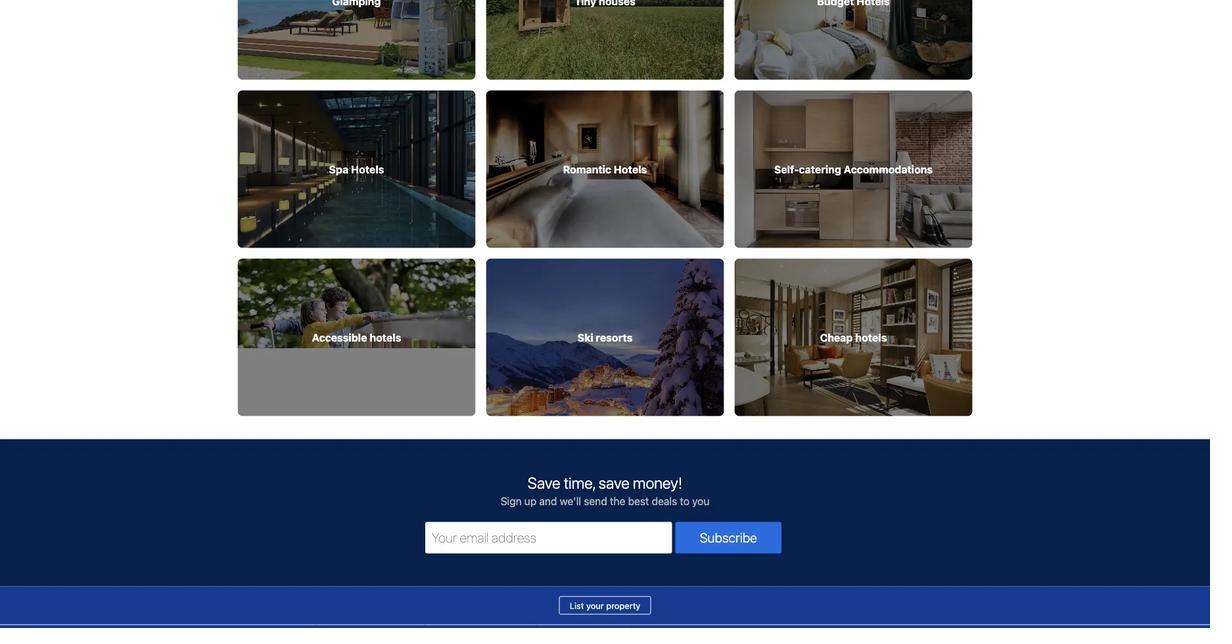 Task type: vqa. For each thing, say whether or not it's contained in the screenshot.
first the "hotels" from left
yes



Task type: describe. For each thing, give the bounding box(es) containing it.
up
[[524, 495, 537, 508]]

deals
[[652, 495, 677, 508]]

cheap hotels
[[820, 331, 887, 344]]

spa hotels link
[[238, 90, 476, 248]]

list your property
[[570, 601, 641, 611]]

spa hotels
[[329, 163, 384, 176]]

send
[[584, 495, 607, 508]]

time,
[[564, 474, 595, 492]]

cheap hotels link
[[735, 259, 973, 417]]

accessible hotels link
[[238, 259, 476, 417]]

accessible
[[312, 331, 367, 344]]

best
[[628, 495, 649, 508]]

save time, save money! sign up and we'll send the best deals to you
[[501, 474, 710, 508]]

ski resorts
[[578, 331, 633, 344]]

list your property link
[[559, 597, 651, 615]]

accommodations
[[844, 163, 933, 176]]

you
[[692, 495, 710, 508]]

hotels for romantic hotels
[[614, 163, 647, 176]]

self-
[[774, 163, 799, 176]]

save
[[528, 474, 561, 492]]

save
[[599, 474, 630, 492]]

romantic
[[563, 163, 611, 176]]

romantic hotels
[[563, 163, 647, 176]]

and
[[539, 495, 557, 508]]

money!
[[633, 474, 683, 492]]

save time, save money! footer
[[0, 439, 1210, 628]]

accessible hotels
[[312, 331, 401, 344]]

hotels for cheap hotels
[[855, 331, 887, 344]]

list
[[570, 601, 584, 611]]

hotels for accessible hotels
[[370, 331, 401, 344]]



Task type: locate. For each thing, give the bounding box(es) containing it.
1 hotels from the left
[[351, 163, 384, 176]]

1 horizontal spatial hotels
[[855, 331, 887, 344]]

we'll
[[560, 495, 581, 508]]

navigation inside save time, save money! footer
[[240, 626, 757, 628]]

hotels for spa hotels
[[351, 163, 384, 176]]

subscribe
[[700, 530, 757, 546]]

0 horizontal spatial hotels
[[351, 163, 384, 176]]

Your email address email field
[[425, 522, 672, 554]]

hotels right romantic
[[614, 163, 647, 176]]

navigation
[[240, 626, 757, 628]]

the
[[610, 495, 625, 508]]

catering
[[799, 163, 841, 176]]

romantic hotels link
[[486, 90, 724, 248]]

2 hotels from the left
[[855, 331, 887, 344]]

sign
[[501, 495, 522, 508]]

ski
[[578, 331, 593, 344]]

subscribe button
[[676, 522, 782, 554]]

self-catering accommodations
[[774, 163, 933, 176]]

spa
[[329, 163, 349, 176]]

hotels
[[370, 331, 401, 344], [855, 331, 887, 344]]

cheap
[[820, 331, 853, 344]]

hotels right "accessible"
[[370, 331, 401, 344]]

1 horizontal spatial hotels
[[614, 163, 647, 176]]

property
[[606, 601, 641, 611]]

self-catering accommodations link
[[735, 90, 973, 248]]

ski resorts link
[[486, 259, 724, 417]]

1 hotels from the left
[[370, 331, 401, 344]]

0 horizontal spatial hotels
[[370, 331, 401, 344]]

to
[[680, 495, 690, 508]]

2 hotels from the left
[[614, 163, 647, 176]]

hotels right 'cheap'
[[855, 331, 887, 344]]

hotels right spa
[[351, 163, 384, 176]]

resorts
[[596, 331, 633, 344]]

your
[[586, 601, 604, 611]]

hotels
[[351, 163, 384, 176], [614, 163, 647, 176]]



